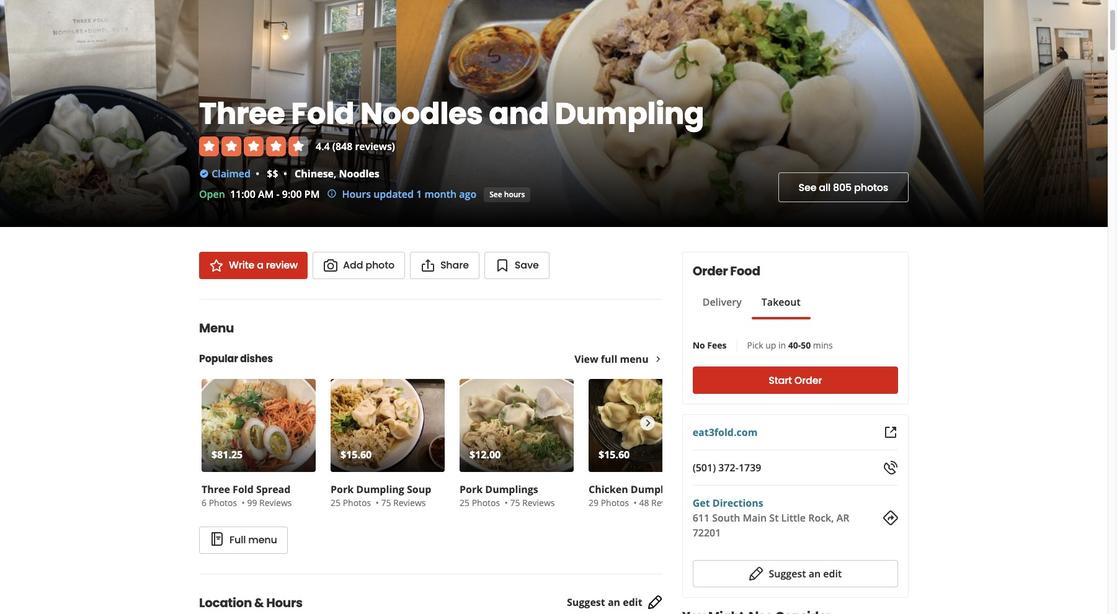 Task type: describe. For each thing, give the bounding box(es) containing it.
1 vertical spatial suggest an edit
[[567, 596, 643, 609]]

6
[[202, 497, 207, 509]]

open
[[199, 187, 225, 201]]

photos for three
[[209, 497, 237, 509]]

get directions 611 south main st little rock, ar 72201
[[693, 496, 850, 540]]

0 horizontal spatial an
[[608, 596, 620, 609]]

photo of three fold noodles and dumpling - little rock, ar, us. half and half dumplings and noodles with pork.. amazing good! image
[[396, 0, 984, 227]]

75 reviews for dumplings
[[510, 497, 555, 509]]

add
[[343, 258, 363, 272]]

16 info v2 image
[[327, 189, 337, 199]]

fees
[[707, 339, 727, 351]]

claimed
[[212, 167, 251, 181]]

9:00
[[282, 187, 302, 201]]

add photo
[[343, 258, 395, 272]]

ar
[[837, 511, 850, 525]]

pm
[[304, 187, 320, 201]]

suggest an edit button
[[693, 560, 898, 588]]

hours updated 1 month ago
[[342, 187, 477, 201]]

75 for dumplings
[[510, 497, 520, 509]]

14 chevron right outline image
[[654, 355, 662, 364]]

suggest an edit link
[[567, 595, 662, 610]]

fold for spread
[[233, 483, 254, 496]]

see all 805 photos
[[799, 180, 888, 195]]

chinese , noodles
[[295, 167, 380, 181]]

24 pencil v2 image
[[648, 595, 662, 610]]

eat3fold.com
[[693, 426, 758, 439]]

noodles for fold
[[360, 93, 483, 135]]

share button
[[410, 252, 479, 279]]

info alert
[[327, 187, 477, 202]]

delivery
[[703, 295, 742, 309]]

1739
[[739, 461, 762, 475]]

$15.60 for chicken
[[599, 448, 630, 462]]

photos for pork
[[343, 497, 371, 509]]

south
[[712, 511, 740, 525]]

photo of three fold noodles and dumpling - little rock, ar, us. seating area image
[[198, 0, 396, 227]]

full menu link
[[199, 527, 288, 554]]

soup for pork dumpling soup
[[407, 483, 431, 496]]

mins
[[813, 339, 833, 351]]

three for three fold spread 6 photos
[[202, 483, 230, 496]]

24 phone v2 image
[[883, 460, 898, 475]]

hours inside info 'alert'
[[342, 187, 371, 201]]

pork dumpling soup 25 photos
[[331, 483, 431, 509]]

75 for dumpling
[[381, 497, 391, 509]]

24 star v2 image
[[209, 258, 224, 273]]

99 reviews
[[247, 497, 292, 509]]

4.4 (848 reviews)
[[316, 140, 395, 153]]

save button
[[484, 252, 549, 279]]

write a review
[[229, 258, 298, 272]]

get
[[693, 496, 710, 510]]

24 camera v2 image
[[323, 258, 338, 273]]

(501)
[[693, 461, 716, 475]]

month
[[425, 187, 457, 201]]

photo
[[366, 258, 395, 272]]

st
[[770, 511, 779, 525]]

(848 reviews) link
[[332, 140, 395, 153]]

start order button
[[693, 367, 898, 394]]

full
[[230, 533, 246, 547]]

food
[[730, 262, 760, 280]]

view full menu
[[575, 352, 649, 366]]

main
[[743, 511, 767, 525]]

edit inside suggest an edit button
[[823, 567, 842, 581]]

11:00
[[230, 187, 256, 201]]

open 11:00 am - 9:00 pm
[[199, 187, 320, 201]]

see for see all 805 photos
[[799, 180, 817, 195]]

in
[[779, 339, 786, 351]]

see hours
[[490, 189, 525, 199]]

full menu
[[230, 533, 277, 547]]

no fees
[[693, 339, 727, 351]]

little
[[781, 511, 806, 525]]

photos inside pork dumplings 25 photos
[[472, 497, 500, 509]]

dishes
[[240, 352, 273, 366]]

reviews for chicken dumpling soup
[[651, 497, 684, 509]]

get directions link
[[693, 496, 764, 510]]

$$
[[267, 167, 278, 181]]

dumpling for chicken dumpling soup
[[631, 483, 679, 496]]

suggest an edit inside button
[[769, 567, 842, 581]]

4.4
[[316, 140, 330, 153]]

hours
[[504, 189, 525, 199]]

reviews)
[[355, 140, 395, 153]]

popular
[[199, 352, 238, 366]]

share
[[440, 258, 469, 272]]

view
[[575, 352, 599, 366]]

25 inside pork dumplings 25 photos
[[460, 497, 470, 509]]

reviews for pork dumpling soup
[[393, 497, 426, 509]]

pork dumpling soup image
[[331, 379, 445, 472]]

three fold spread 6 photos
[[202, 483, 291, 509]]

location
[[199, 594, 252, 612]]

a
[[257, 258, 264, 272]]

chinese
[[295, 167, 334, 181]]

full
[[601, 352, 618, 366]]

fold for noodles
[[291, 93, 354, 135]]

0 horizontal spatial hours
[[266, 594, 303, 612]]

dumpling for pork dumpling soup
[[356, 483, 404, 496]]

start
[[769, 373, 792, 387]]

dumplings
[[485, 483, 538, 496]]

write a review link
[[199, 252, 308, 279]]

eat3fold.com link
[[693, 426, 758, 439]]

rock,
[[809, 511, 834, 525]]

chinese link
[[295, 167, 334, 181]]

,
[[334, 167, 336, 181]]

takeout
[[762, 295, 801, 309]]

updated
[[374, 187, 414, 201]]

$15.60 for pork
[[341, 448, 372, 462]]



Task type: vqa. For each thing, say whether or not it's contained in the screenshot.
the there within the Is there an age limit? Would this be okay for kids? Asked by Sue P.
no



Task type: locate. For each thing, give the bounding box(es) containing it.
1 horizontal spatial $15.60
[[599, 448, 630, 462]]

24 save outline v2 image
[[495, 258, 510, 273]]

tab list
[[693, 295, 811, 320]]

$81.25
[[212, 448, 243, 462]]

takeout tab panel
[[693, 320, 811, 324]]

25 inside pork dumpling soup 25 photos
[[331, 497, 341, 509]]

50
[[801, 339, 811, 351]]

75 reviews
[[381, 497, 426, 509], [510, 497, 555, 509]]

1 vertical spatial order
[[795, 373, 822, 387]]

and
[[489, 93, 549, 135]]

3 reviews from the left
[[522, 497, 555, 509]]

1 horizontal spatial an
[[809, 567, 821, 581]]

1 25 from the left
[[331, 497, 341, 509]]

1 horizontal spatial 75
[[510, 497, 520, 509]]

three fold noodles and dumpling
[[199, 93, 704, 135]]

2 75 reviews from the left
[[510, 497, 555, 509]]

chicken
[[589, 483, 628, 496]]

$15.60 up chicken
[[599, 448, 630, 462]]

611
[[693, 511, 710, 525]]

see left hours
[[490, 189, 502, 199]]

1 vertical spatial menu
[[248, 533, 277, 547]]

1 horizontal spatial fold
[[291, 93, 354, 135]]

ago
[[459, 187, 477, 201]]

three up 4.4 star rating image at the top left
[[199, 93, 285, 135]]

1 horizontal spatial soup
[[682, 483, 706, 496]]

1 75 reviews from the left
[[381, 497, 426, 509]]

1 $15.60 from the left
[[341, 448, 372, 462]]

1 vertical spatial suggest
[[567, 596, 605, 609]]

start order
[[769, 373, 822, 387]]

25
[[331, 497, 341, 509], [460, 497, 470, 509]]

review
[[266, 258, 298, 272]]

dumpling inside chicken dumpling soup 29 photos
[[631, 483, 679, 496]]

1 vertical spatial an
[[608, 596, 620, 609]]

up
[[766, 339, 776, 351]]

1 horizontal spatial pork
[[460, 483, 483, 496]]

three
[[199, 93, 285, 135], [202, 483, 230, 496]]

suggest
[[769, 567, 806, 581], [567, 596, 605, 609]]

pork inside pork dumpling soup 25 photos
[[331, 483, 354, 496]]

2 25 from the left
[[460, 497, 470, 509]]

2 $15.60 from the left
[[599, 448, 630, 462]]

0 vertical spatial suggest
[[769, 567, 806, 581]]

1 horizontal spatial menu
[[620, 352, 649, 366]]

2 pork from the left
[[460, 483, 483, 496]]

edit inside suggest an edit link
[[623, 596, 643, 609]]

1 horizontal spatial suggest an edit
[[769, 567, 842, 581]]

1 photos from the left
[[209, 497, 237, 509]]

all
[[819, 180, 831, 195]]

location & hours
[[199, 594, 303, 612]]

popular dishes
[[199, 352, 273, 366]]

soup inside chicken dumpling soup 29 photos
[[682, 483, 706, 496]]

dumpling inside pork dumpling soup 25 photos
[[356, 483, 404, 496]]

suggest an edit left 24 pencil v2 image
[[567, 596, 643, 609]]

order up delivery
[[693, 262, 728, 280]]

72201
[[693, 526, 721, 540]]

photos for chicken
[[601, 497, 629, 509]]

1 horizontal spatial 25
[[460, 497, 470, 509]]

fold inside three fold spread 6 photos
[[233, 483, 254, 496]]

noodles for ,
[[339, 167, 380, 181]]

chicken dumpling soup image
[[589, 379, 703, 472]]

75 reviews for dumpling
[[381, 497, 426, 509]]

photos inside pork dumpling soup 25 photos
[[343, 497, 371, 509]]

4 photos from the left
[[601, 497, 629, 509]]

&
[[254, 594, 264, 612]]

noodles right ,
[[339, 167, 380, 181]]

edit down ar
[[823, 567, 842, 581]]

0 vertical spatial noodles
[[360, 93, 483, 135]]

0 horizontal spatial see
[[490, 189, 502, 199]]

order food
[[693, 262, 760, 280]]

0 horizontal spatial suggest an edit
[[567, 596, 643, 609]]

0 vertical spatial three
[[199, 93, 285, 135]]

see hours link
[[484, 187, 531, 202]]

0 vertical spatial menu
[[620, 352, 649, 366]]

three up 6
[[202, 483, 230, 496]]

no
[[693, 339, 705, 351]]

noodles
[[360, 93, 483, 135], [339, 167, 380, 181]]

1 horizontal spatial order
[[795, 373, 822, 387]]

$15.60 up pork dumpling soup 25 photos
[[341, 448, 372, 462]]

4 reviews from the left
[[651, 497, 684, 509]]

$15.60
[[341, 448, 372, 462], [599, 448, 630, 462]]

3 photos from the left
[[472, 497, 500, 509]]

24 directions v2 image
[[883, 511, 898, 526]]

hours down noodles link
[[342, 187, 371, 201]]

pork for pork dumplings
[[460, 483, 483, 496]]

pork for pork dumpling soup
[[331, 483, 354, 496]]

-
[[276, 187, 280, 201]]

photos
[[209, 497, 237, 509], [343, 497, 371, 509], [472, 497, 500, 509], [601, 497, 629, 509]]

edit left 24 pencil v2 image
[[623, 596, 643, 609]]

1 vertical spatial edit
[[623, 596, 643, 609]]

save
[[515, 258, 539, 272]]

noodles link
[[339, 167, 380, 181]]

reviews for three fold spread
[[259, 497, 292, 509]]

order
[[693, 262, 728, 280], [795, 373, 822, 387]]

0 vertical spatial hours
[[342, 187, 371, 201]]

1 vertical spatial hours
[[266, 594, 303, 612]]

order inside button
[[795, 373, 822, 387]]

menu element
[[179, 299, 706, 554]]

1 vertical spatial noodles
[[339, 167, 380, 181]]

suggest inside button
[[769, 567, 806, 581]]

1 horizontal spatial edit
[[823, 567, 842, 581]]

photo of three fold noodles and dumpling - little rock, ar, us. image
[[0, 0, 198, 227]]

99
[[247, 497, 257, 509]]

chicken dumpling soup 29 photos
[[589, 483, 706, 509]]

75
[[381, 497, 391, 509], [510, 497, 520, 509]]

fold up '4.4'
[[291, 93, 354, 135]]

pork dumplings 25 photos
[[460, 483, 538, 509]]

pork dumplings image
[[460, 379, 574, 472]]

three inside three fold spread 6 photos
[[202, 483, 230, 496]]

menu
[[620, 352, 649, 366], [248, 533, 277, 547]]

soup inside pork dumpling soup 25 photos
[[407, 483, 431, 496]]

0 horizontal spatial $15.60
[[341, 448, 372, 462]]

29
[[589, 497, 599, 509]]

am
[[258, 187, 274, 201]]

menu left 14 chevron right outline image
[[620, 352, 649, 366]]

(848
[[332, 140, 353, 153]]

24 share v2 image
[[421, 258, 435, 273]]

photos inside chicken dumpling soup 29 photos
[[601, 497, 629, 509]]

1 vertical spatial three
[[202, 483, 230, 496]]

1 reviews from the left
[[259, 497, 292, 509]]

1 soup from the left
[[407, 483, 431, 496]]

add photo link
[[313, 252, 405, 279]]

menu right full
[[248, 533, 277, 547]]

1 horizontal spatial suggest
[[769, 567, 806, 581]]

0 vertical spatial edit
[[823, 567, 842, 581]]

805
[[833, 180, 852, 195]]

an inside button
[[809, 567, 821, 581]]

an
[[809, 567, 821, 581], [608, 596, 620, 609]]

1 75 from the left
[[381, 497, 391, 509]]

pork
[[331, 483, 354, 496], [460, 483, 483, 496]]

2 photos from the left
[[343, 497, 371, 509]]

tab list containing delivery
[[693, 295, 811, 320]]

0 horizontal spatial edit
[[623, 596, 643, 609]]

write
[[229, 258, 254, 272]]

$12.00
[[470, 448, 501, 462]]

three for three fold noodles and dumpling
[[199, 93, 285, 135]]

soup for chicken dumpling soup
[[682, 483, 706, 496]]

0 vertical spatial fold
[[291, 93, 354, 135]]

previous image
[[207, 416, 220, 431]]

1 horizontal spatial hours
[[342, 187, 371, 201]]

0 horizontal spatial menu
[[248, 533, 277, 547]]

0 vertical spatial an
[[809, 567, 821, 581]]

next image
[[641, 416, 654, 431]]

fold up 99
[[233, 483, 254, 496]]

see for see hours
[[490, 189, 502, 199]]

0 horizontal spatial order
[[693, 262, 728, 280]]

0 horizontal spatial pork
[[331, 483, 354, 496]]

reviews
[[259, 497, 292, 509], [393, 497, 426, 509], [522, 497, 555, 509], [651, 497, 684, 509]]

2 soup from the left
[[682, 483, 706, 496]]

edit
[[823, 567, 842, 581], [623, 596, 643, 609]]

hours
[[342, 187, 371, 201], [266, 594, 303, 612]]

0 vertical spatial suggest an edit
[[769, 567, 842, 581]]

see left all
[[799, 180, 817, 195]]

1 horizontal spatial 75 reviews
[[510, 497, 555, 509]]

2 75 from the left
[[510, 497, 520, 509]]

reviews for pork dumplings
[[522, 497, 555, 509]]

pick
[[747, 339, 763, 351]]

0 horizontal spatial 25
[[331, 497, 341, 509]]

2 reviews from the left
[[393, 497, 426, 509]]

4.4 star rating image
[[199, 136, 308, 156]]

16 claim filled v2 image
[[199, 169, 209, 179]]

1 pork from the left
[[331, 483, 354, 496]]

an down rock,
[[809, 567, 821, 581]]

40-
[[788, 339, 801, 351]]

0 vertical spatial order
[[693, 262, 728, 280]]

0 horizontal spatial fold
[[233, 483, 254, 496]]

24 external link v2 image
[[883, 425, 898, 440]]

0 horizontal spatial suggest
[[567, 596, 605, 609]]

48
[[639, 497, 649, 509]]

photos
[[854, 180, 888, 195]]

(501) 372-1739
[[693, 461, 762, 475]]

pork inside pork dumplings 25 photos
[[460, 483, 483, 496]]

1 horizontal spatial see
[[799, 180, 817, 195]]

0 horizontal spatial 75
[[381, 497, 391, 509]]

0 horizontal spatial 75 reviews
[[381, 497, 426, 509]]

hours right &
[[266, 594, 303, 612]]

see
[[799, 180, 817, 195], [490, 189, 502, 199]]

photo of three fold noodles and dumpling - little rock, ar, us. interior image
[[984, 0, 1117, 227]]

noodles up reviews)
[[360, 93, 483, 135]]

photos inside three fold spread 6 photos
[[209, 497, 237, 509]]

1 vertical spatial fold
[[233, 483, 254, 496]]

order right start
[[795, 373, 822, 387]]

three fold spread image
[[202, 379, 316, 472]]

0 horizontal spatial soup
[[407, 483, 431, 496]]

48 reviews
[[639, 497, 684, 509]]

suggest an edit right 24 pencil v2 icon
[[769, 567, 842, 581]]

1
[[416, 187, 422, 201]]

24 pencil v2 image
[[749, 566, 764, 581]]

directions
[[713, 496, 764, 510]]

24 menu v2 image
[[210, 532, 225, 547]]

an left 24 pencil v2 image
[[608, 596, 620, 609]]

372-
[[719, 461, 739, 475]]



